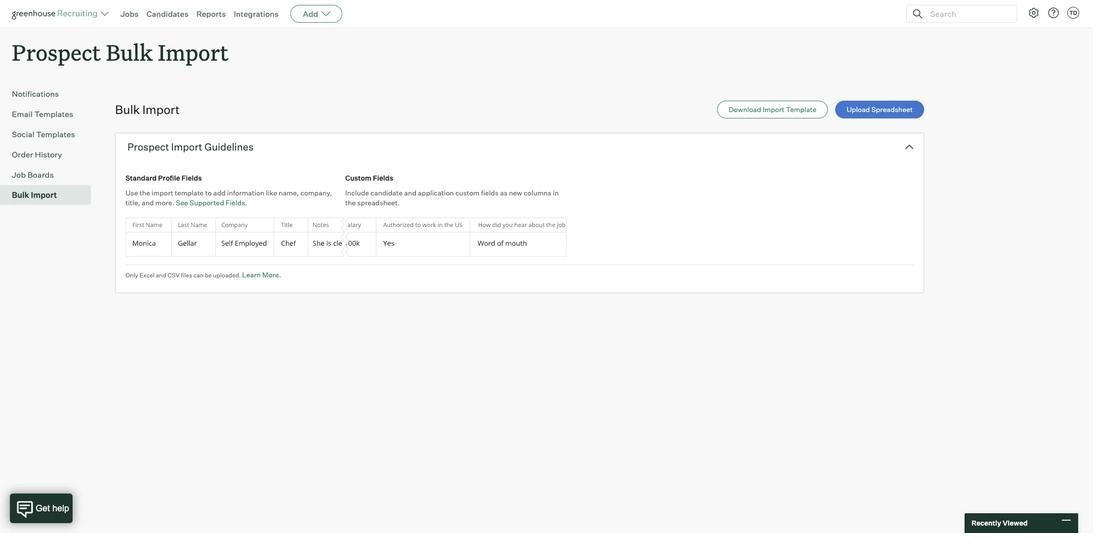 Task type: vqa. For each thing, say whether or not it's contained in the screenshot.
Offer
no



Task type: locate. For each thing, give the bounding box(es) containing it.
jobs
[[121, 9, 139, 19]]

reports
[[197, 9, 226, 19]]

reports link
[[197, 9, 226, 19]]

and left csv
[[156, 272, 166, 279]]

and for excel
[[156, 272, 166, 279]]

order
[[12, 150, 33, 160]]

bulk import
[[115, 102, 180, 117], [12, 190, 57, 200]]

1 horizontal spatial fields
[[373, 174, 394, 182]]

1 horizontal spatial the
[[346, 199, 356, 207]]

see
[[176, 199, 188, 207]]

spreadsheet
[[872, 105, 913, 114]]

fields up template
[[182, 174, 202, 182]]

order history link
[[12, 149, 87, 161]]

learn
[[242, 271, 261, 279]]

and inside only excel and csv files can be uploaded. learn more.
[[156, 272, 166, 279]]

and inside use the import template to add information like name, company, title, and more.
[[142, 199, 154, 207]]

Search text field
[[928, 7, 1008, 21]]

templates
[[34, 109, 73, 119], [36, 130, 75, 139]]

application
[[418, 189, 454, 197]]

excel
[[140, 272, 155, 279]]

and inside include candidate and application custom fields as new columns in the spreadsheet.
[[405, 189, 417, 197]]

td
[[1070, 9, 1078, 16]]

0 vertical spatial prospect
[[12, 38, 101, 67]]

prospect down greenhouse recruiting image
[[12, 38, 101, 67]]

recently viewed
[[972, 520, 1028, 528]]

notifications
[[12, 89, 59, 99]]

email
[[12, 109, 33, 119]]

2 vertical spatial and
[[156, 272, 166, 279]]

notifications link
[[12, 88, 87, 100]]

custom fields
[[346, 174, 394, 182]]

template
[[175, 189, 204, 197]]

1 horizontal spatial and
[[156, 272, 166, 279]]

boards
[[28, 170, 54, 180]]

greenhouse recruiting image
[[12, 8, 101, 20]]

0 horizontal spatial prospect
[[12, 38, 101, 67]]

include
[[346, 189, 369, 197]]

0 vertical spatial the
[[140, 189, 150, 197]]

bulk import link
[[12, 189, 87, 201]]

import
[[158, 38, 229, 67], [142, 102, 180, 117], [763, 105, 785, 114], [171, 141, 202, 153], [31, 190, 57, 200]]

information
[[227, 189, 265, 197]]

custom
[[346, 174, 372, 182]]

email templates
[[12, 109, 73, 119]]

templates up social templates link
[[34, 109, 73, 119]]

2 horizontal spatial and
[[405, 189, 417, 197]]

prospect up standard
[[128, 141, 169, 153]]

templates down "email templates" link
[[36, 130, 75, 139]]

more.
[[155, 199, 174, 207]]

0 horizontal spatial the
[[140, 189, 150, 197]]

social templates
[[12, 130, 75, 139]]

1 vertical spatial templates
[[36, 130, 75, 139]]

supported
[[190, 199, 224, 207]]

1 vertical spatial bulk import
[[12, 190, 57, 200]]

order history
[[12, 150, 62, 160]]

0 horizontal spatial bulk import
[[12, 190, 57, 200]]

import down boards
[[31, 190, 57, 200]]

td button
[[1066, 5, 1082, 21]]

be
[[205, 272, 212, 279]]

custom
[[456, 189, 480, 197]]

the right use
[[140, 189, 150, 197]]

columns
[[524, 189, 552, 197]]

1 vertical spatial the
[[346, 199, 356, 207]]

learn more. link
[[242, 271, 281, 279]]

the down include
[[346, 199, 356, 207]]

prospect
[[12, 38, 101, 67], [128, 141, 169, 153]]

bulk
[[106, 38, 153, 67], [115, 102, 140, 117], [12, 190, 29, 200]]

fields
[[182, 174, 202, 182], [373, 174, 394, 182]]

and right title,
[[142, 199, 154, 207]]

0 vertical spatial templates
[[34, 109, 73, 119]]

candidates link
[[147, 9, 189, 19]]

download import template
[[729, 105, 817, 114]]

prospect bulk import
[[12, 38, 229, 67]]

can
[[194, 272, 204, 279]]

profile
[[158, 174, 180, 182]]

1 horizontal spatial bulk import
[[115, 102, 180, 117]]

2 fields from the left
[[373, 174, 394, 182]]

upload spreadsheet button
[[836, 101, 925, 119]]

prospect for prospect import guidelines
[[128, 141, 169, 153]]

1 vertical spatial prospect
[[128, 141, 169, 153]]

1 horizontal spatial prospect
[[128, 141, 169, 153]]

fields up candidate on the top
[[373, 174, 394, 182]]

0 horizontal spatial and
[[142, 199, 154, 207]]

guidelines
[[205, 141, 254, 153]]

like
[[266, 189, 277, 197]]

viewed
[[1003, 520, 1028, 528]]

the
[[140, 189, 150, 197], [346, 199, 356, 207]]

1 fields from the left
[[182, 174, 202, 182]]

import down reports link
[[158, 38, 229, 67]]

0 horizontal spatial fields
[[182, 174, 202, 182]]

and right candidate on the top
[[405, 189, 417, 197]]

standard profile fields
[[126, 174, 202, 182]]

1 vertical spatial and
[[142, 199, 154, 207]]

0 vertical spatial and
[[405, 189, 417, 197]]

and
[[405, 189, 417, 197], [142, 199, 154, 207], [156, 272, 166, 279]]

the inside include candidate and application custom fields as new columns in the spreadsheet.
[[346, 199, 356, 207]]

new
[[509, 189, 523, 197]]

0 vertical spatial bulk import
[[115, 102, 180, 117]]



Task type: describe. For each thing, give the bounding box(es) containing it.
only excel and csv files can be uploaded. learn more.
[[126, 271, 281, 279]]

candidate
[[371, 189, 403, 197]]

the inside use the import template to add information like name, company, title, and more.
[[140, 189, 150, 197]]

0 vertical spatial bulk
[[106, 38, 153, 67]]

job boards link
[[12, 169, 87, 181]]

history
[[35, 150, 62, 160]]

include candidate and application custom fields as new columns in the spreadsheet.
[[346, 189, 559, 207]]

in
[[553, 189, 559, 197]]

configure image
[[1029, 7, 1040, 19]]

title,
[[126, 199, 140, 207]]

jobs link
[[121, 9, 139, 19]]

2 vertical spatial bulk
[[12, 190, 29, 200]]

uploaded.
[[213, 272, 241, 279]]

upload spreadsheet
[[847, 105, 913, 114]]

1 vertical spatial bulk
[[115, 102, 140, 117]]

name,
[[279, 189, 299, 197]]

fields.
[[226, 199, 247, 207]]

spreadsheet.
[[358, 199, 400, 207]]

integrations link
[[234, 9, 279, 19]]

integrations
[[234, 9, 279, 19]]

to
[[205, 189, 212, 197]]

more.
[[262, 271, 281, 279]]

templates for social templates
[[36, 130, 75, 139]]

social templates link
[[12, 129, 87, 140]]

csv
[[168, 272, 180, 279]]

prospect import guidelines
[[128, 141, 254, 153]]

prospect for prospect bulk import
[[12, 38, 101, 67]]

company,
[[301, 189, 332, 197]]

fields
[[481, 189, 499, 197]]

and for candidate
[[405, 189, 417, 197]]

standard
[[126, 174, 157, 182]]

use
[[126, 189, 138, 197]]

email templates link
[[12, 108, 87, 120]]

candidates
[[147, 9, 189, 19]]

import up prospect import guidelines
[[142, 102, 180, 117]]

social
[[12, 130, 34, 139]]

download import template link
[[718, 101, 829, 119]]

template
[[787, 105, 817, 114]]

add button
[[291, 5, 343, 23]]

download
[[729, 105, 762, 114]]

as
[[500, 189, 508, 197]]

add
[[213, 189, 226, 197]]

see supported fields.
[[176, 199, 247, 207]]

only
[[126, 272, 138, 279]]

add
[[303, 9, 318, 19]]

bulk import inside bulk import link
[[12, 190, 57, 200]]

job
[[12, 170, 26, 180]]

import left template
[[763, 105, 785, 114]]

import
[[152, 189, 173, 197]]

upload
[[847, 105, 871, 114]]

td button
[[1068, 7, 1080, 19]]

job boards
[[12, 170, 54, 180]]

templates for email templates
[[34, 109, 73, 119]]

recently
[[972, 520, 1002, 528]]

see supported fields. link
[[176, 199, 247, 207]]

use the import template to add information like name, company, title, and more.
[[126, 189, 332, 207]]

import up profile
[[171, 141, 202, 153]]

files
[[181, 272, 192, 279]]



